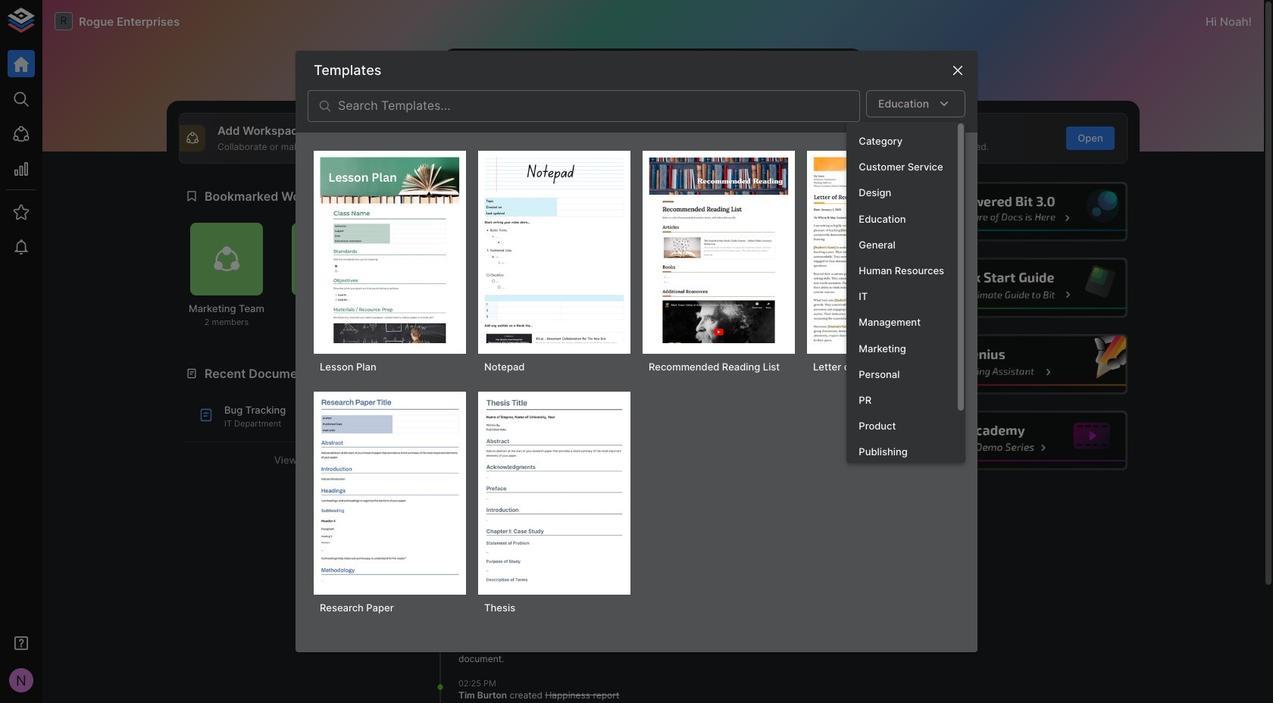 Task type: vqa. For each thing, say whether or not it's contained in the screenshot.
'T'
no



Task type: locate. For each thing, give the bounding box(es) containing it.
research paper image
[[320, 398, 460, 585]]

Search Templates... text field
[[338, 90, 860, 122]]

dialog
[[296, 51, 978, 653]]

thesis image
[[484, 398, 625, 585]]

help image
[[900, 182, 1128, 242], [900, 258, 1128, 318], [900, 334, 1128, 395], [900, 411, 1128, 471]]

4 help image from the top
[[900, 411, 1128, 471]]

2 help image from the top
[[900, 258, 1128, 318]]



Task type: describe. For each thing, give the bounding box(es) containing it.
1 help image from the top
[[900, 182, 1128, 242]]

notepad image
[[484, 157, 625, 344]]

letter of recommendation image
[[813, 157, 954, 344]]

recommended reading list image
[[649, 157, 789, 344]]

3 help image from the top
[[900, 334, 1128, 395]]

lesson plan image
[[320, 157, 460, 344]]



